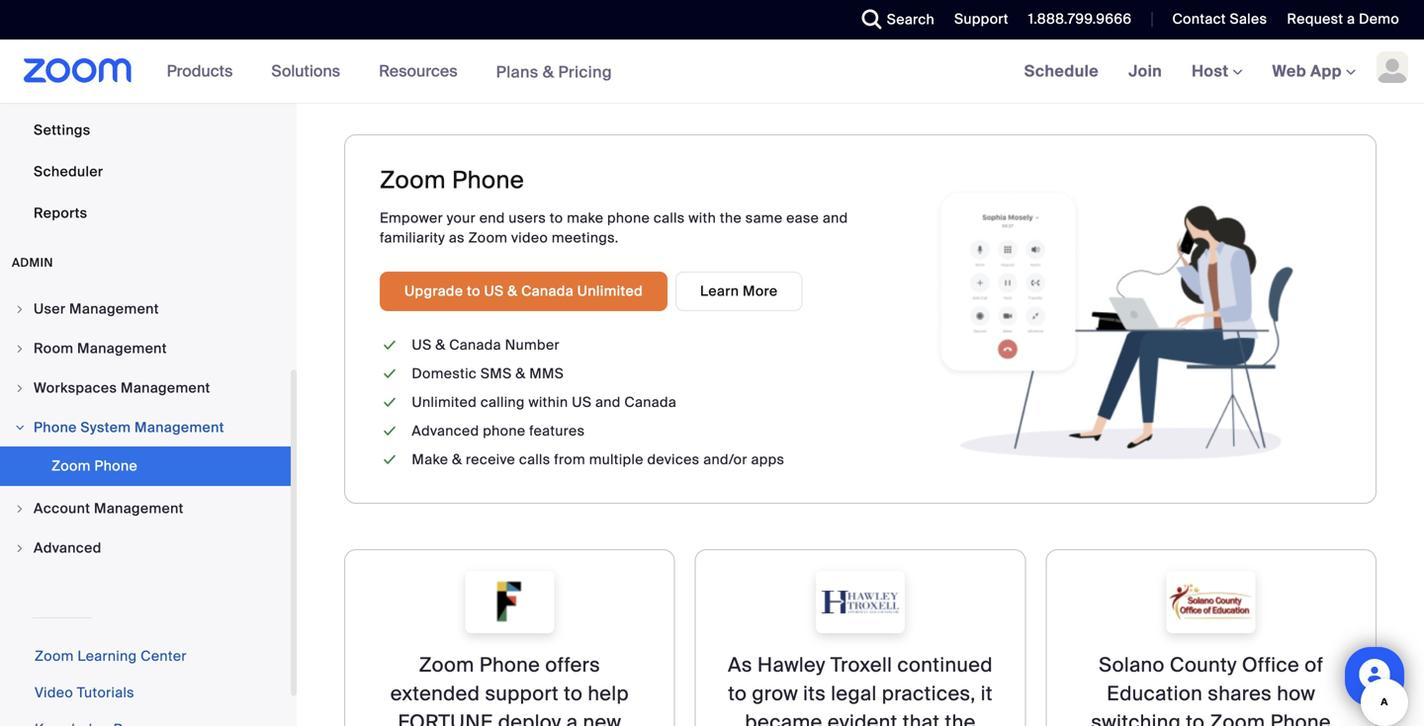 Task type: locate. For each thing, give the bounding box(es) containing it.
troxell
[[831, 653, 892, 679]]

unlimited inside upgrade to us & canada unlimited button
[[577, 282, 643, 301]]

meetings navigation
[[1010, 40, 1424, 104]]

phone inside zoom phone offers extended support to help fortune deploy a n
[[480, 653, 540, 679]]

0 vertical spatial us
[[484, 282, 504, 301]]

1 horizontal spatial advanced
[[412, 422, 479, 441]]

0 vertical spatial checked image
[[380, 364, 400, 385]]

right image for workspaces
[[14, 383, 26, 395]]

advanced phone features
[[412, 422, 585, 441]]

demo
[[1359, 10, 1400, 28]]

host
[[1192, 61, 1233, 82]]

plans & pricing link
[[496, 62, 612, 82], [496, 62, 612, 82]]

unlimited down domestic
[[412, 394, 477, 412]]

& right plans
[[543, 62, 554, 82]]

& for pricing
[[543, 62, 554, 82]]

management for account management
[[94, 500, 184, 518]]

phone down workspaces
[[34, 419, 77, 437]]

us up domestic
[[412, 336, 432, 355]]

0 vertical spatial checked image
[[380, 335, 400, 356]]

app
[[1311, 61, 1342, 82]]

1 checked image from the top
[[380, 364, 400, 385]]

a right deploy
[[567, 711, 578, 727]]

& inside button
[[508, 282, 518, 301]]

reports
[[34, 204, 87, 223]]

to down as
[[728, 682, 747, 707]]

1 vertical spatial canada
[[449, 336, 501, 355]]

1 vertical spatial a
[[567, 711, 578, 727]]

within
[[529, 394, 568, 412]]

0 horizontal spatial and
[[595, 394, 621, 412]]

1 vertical spatial advanced
[[34, 540, 102, 558]]

office
[[1242, 653, 1300, 679]]

zoom down 'end'
[[468, 229, 508, 247]]

products
[[167, 61, 233, 82]]

us inside button
[[484, 282, 504, 301]]

contact sales
[[1172, 10, 1267, 28]]

& up domestic
[[435, 336, 446, 355]]

0 vertical spatial phone
[[607, 209, 650, 227]]

checked image left domestic
[[380, 364, 400, 385]]

unlimited
[[577, 282, 643, 301], [412, 394, 477, 412]]

0 vertical spatial advanced
[[412, 422, 479, 441]]

and inside empower your end users to make phone calls with the same ease and familiarity as zoom video meetings.
[[823, 209, 848, 227]]

scheduler link
[[0, 152, 291, 192]]

video
[[35, 684, 73, 703]]

advanced down account
[[34, 540, 102, 558]]

0 vertical spatial and
[[823, 209, 848, 227]]

0 horizontal spatial unlimited
[[412, 394, 477, 412]]

1.888.799.9666
[[1028, 10, 1132, 28]]

2 horizontal spatial canada
[[624, 394, 677, 412]]

devices
[[647, 451, 700, 469]]

phone down "calling"
[[483, 422, 526, 441]]

1 vertical spatial right image
[[14, 422, 26, 434]]

right image
[[14, 343, 26, 355], [14, 383, 26, 395], [14, 543, 26, 555]]

0 horizontal spatial phone
[[483, 422, 526, 441]]

zoom phone inside zoom phone link
[[51, 457, 137, 476]]

sms
[[481, 365, 512, 383]]

2 vertical spatial canada
[[624, 394, 677, 412]]

and up multiple
[[595, 394, 621, 412]]

from
[[554, 451, 586, 469]]

management up advanced menu item
[[94, 500, 184, 518]]

right image
[[14, 304, 26, 316], [14, 422, 26, 434], [14, 503, 26, 515]]

0 vertical spatial canada
[[521, 282, 574, 301]]

education
[[1107, 682, 1203, 707]]

canada up domestic sms & mms
[[449, 336, 501, 355]]

canada up devices
[[624, 394, 677, 412]]

calls left from
[[519, 451, 550, 469]]

2 right image from the top
[[14, 383, 26, 395]]

right image for user management
[[14, 304, 26, 316]]

a
[[1347, 10, 1355, 28], [567, 711, 578, 727]]

2 horizontal spatial us
[[572, 394, 592, 412]]

management up workspaces management
[[77, 340, 167, 358]]

checked image left the make
[[380, 450, 400, 471]]

tutorials
[[77, 684, 134, 703]]

advanced inside advanced menu item
[[34, 540, 102, 558]]

plans & pricing
[[496, 62, 612, 82]]

request a demo link
[[1272, 0, 1424, 40], [1287, 10, 1400, 28]]

to right upgrade
[[467, 282, 480, 301]]

to down offers
[[564, 682, 583, 707]]

& right the make
[[452, 451, 462, 469]]

& down 'video'
[[508, 282, 518, 301]]

that
[[903, 711, 940, 727]]

contact sales link
[[1158, 0, 1272, 40], [1172, 10, 1267, 28]]

phone right the make at the top of page
[[607, 209, 650, 227]]

2 checked image from the top
[[380, 393, 400, 413]]

as
[[728, 653, 752, 679]]

1 vertical spatial checked image
[[380, 450, 400, 471]]

phone up support
[[480, 653, 540, 679]]

1 vertical spatial right image
[[14, 383, 26, 395]]

learning
[[78, 648, 137, 666]]

zoom down shares
[[1210, 711, 1265, 727]]

reports link
[[0, 194, 291, 233]]

to left the make at the top of page
[[550, 209, 563, 227]]

1 horizontal spatial unlimited
[[577, 282, 643, 301]]

domestic
[[412, 365, 477, 383]]

pricing
[[558, 62, 612, 82]]

video tutorials link
[[35, 684, 134, 703]]

account management menu item
[[0, 491, 291, 528]]

3 right image from the top
[[14, 543, 26, 555]]

room management menu item
[[0, 330, 291, 368]]

management for room management
[[77, 340, 167, 358]]

make & receive calls from multiple devices and/or apps
[[412, 451, 785, 469]]

checked image
[[380, 335, 400, 356], [380, 393, 400, 413], [380, 421, 400, 442]]

2 vertical spatial right image
[[14, 503, 26, 515]]

to inside button
[[467, 282, 480, 301]]

0 vertical spatial calls
[[654, 209, 685, 227]]

make
[[412, 451, 448, 469]]

zoom logo image
[[24, 58, 132, 83]]

1 horizontal spatial canada
[[521, 282, 574, 301]]

zoom phone up your
[[380, 165, 524, 196]]

right image inside room management menu item
[[14, 343, 26, 355]]

1 horizontal spatial us
[[484, 282, 504, 301]]

extended
[[390, 682, 480, 707]]

advanced up the make
[[412, 422, 479, 441]]

us
[[484, 282, 504, 301], [412, 336, 432, 355], [572, 394, 592, 412]]

right image for phone system management
[[14, 422, 26, 434]]

join link
[[1114, 40, 1177, 103]]

1 horizontal spatial zoom phone
[[380, 165, 524, 196]]

how
[[1277, 682, 1316, 707]]

room
[[34, 340, 74, 358]]

right image inside phone system management menu item
[[14, 422, 26, 434]]

to down education
[[1186, 711, 1205, 727]]

right image left system
[[14, 422, 26, 434]]

2 vertical spatial right image
[[14, 543, 26, 555]]

its
[[803, 682, 826, 707]]

workspaces management
[[34, 379, 210, 398]]

to inside empower your end users to make phone calls with the same ease and familiarity as zoom video meetings.
[[550, 209, 563, 227]]

zoom up video
[[35, 648, 74, 666]]

us & canada number
[[412, 336, 560, 355]]

0 vertical spatial unlimited
[[577, 282, 643, 301]]

canada up number
[[521, 282, 574, 301]]

right image inside user management menu item
[[14, 304, 26, 316]]

zoom up the extended
[[419, 653, 474, 679]]

0 horizontal spatial zoom phone
[[51, 457, 137, 476]]

0 vertical spatial right image
[[14, 304, 26, 316]]

search button
[[847, 0, 940, 40]]

1 checked image from the top
[[380, 335, 400, 356]]

solutions button
[[271, 40, 349, 103]]

hawley
[[758, 653, 826, 679]]

phone
[[607, 209, 650, 227], [483, 422, 526, 441]]

1.888.799.9666 button
[[1014, 0, 1137, 40], [1028, 10, 1132, 28]]

right image left the user
[[14, 304, 26, 316]]

management down room management menu item
[[121, 379, 210, 398]]

zoom inside zoom phone offers extended support to help fortune deploy a n
[[419, 653, 474, 679]]

and right ease
[[823, 209, 848, 227]]

phone
[[452, 165, 524, 196], [34, 419, 77, 437], [94, 457, 137, 476], [480, 653, 540, 679]]

advanced
[[412, 422, 479, 441], [34, 540, 102, 558]]

advanced for advanced
[[34, 540, 102, 558]]

1 vertical spatial checked image
[[380, 393, 400, 413]]

management
[[69, 300, 159, 318], [77, 340, 167, 358], [121, 379, 210, 398], [135, 419, 224, 437], [94, 500, 184, 518]]

clips
[[34, 80, 68, 98]]

center
[[141, 648, 187, 666]]

upgrade
[[405, 282, 463, 301]]

familiarity
[[380, 229, 445, 247]]

management inside menu item
[[121, 379, 210, 398]]

zoom phone
[[380, 165, 524, 196], [51, 457, 137, 476]]

1 horizontal spatial calls
[[654, 209, 685, 227]]

3 checked image from the top
[[380, 421, 400, 442]]

end
[[479, 209, 505, 227]]

0 horizontal spatial a
[[567, 711, 578, 727]]

1 vertical spatial zoom phone
[[51, 457, 137, 476]]

3 right image from the top
[[14, 503, 26, 515]]

0 horizontal spatial advanced
[[34, 540, 102, 558]]

right image left account
[[14, 503, 26, 515]]

1 right image from the top
[[14, 343, 26, 355]]

right image inside workspaces management menu item
[[14, 383, 26, 395]]

to inside solano county office of education shares how switching to zoom pho
[[1186, 711, 1205, 727]]

learn more button
[[676, 272, 803, 312]]

2 vertical spatial us
[[572, 394, 592, 412]]

1 horizontal spatial phone
[[607, 209, 650, 227]]

1 right image from the top
[[14, 304, 26, 316]]

management inside 'menu item'
[[94, 500, 184, 518]]

1 vertical spatial us
[[412, 336, 432, 355]]

0 vertical spatial right image
[[14, 343, 26, 355]]

2 vertical spatial checked image
[[380, 421, 400, 442]]

to
[[550, 209, 563, 227], [467, 282, 480, 301], [564, 682, 583, 707], [728, 682, 747, 707], [1186, 711, 1205, 727]]

zoom phone down system
[[51, 457, 137, 476]]

0 vertical spatial zoom phone
[[380, 165, 524, 196]]

zoom up account
[[51, 457, 91, 476]]

1 vertical spatial phone
[[483, 422, 526, 441]]

same
[[746, 209, 783, 227]]

unlimited down meetings.
[[577, 282, 643, 301]]

us up us & canada number
[[484, 282, 504, 301]]

plans
[[496, 62, 539, 82]]

1 horizontal spatial and
[[823, 209, 848, 227]]

1 horizontal spatial a
[[1347, 10, 1355, 28]]

banner
[[0, 40, 1424, 104]]

right image inside account management 'menu item'
[[14, 503, 26, 515]]

of
[[1305, 653, 1324, 679]]

domestic sms & mms
[[412, 365, 564, 383]]

checked image
[[380, 364, 400, 385], [380, 450, 400, 471]]

web app button
[[1272, 61, 1356, 82]]

learn more
[[700, 282, 778, 301]]

checked image for make
[[380, 450, 400, 471]]

checked image for unlimited
[[380, 393, 400, 413]]

& for receive
[[452, 451, 462, 469]]

number
[[505, 336, 560, 355]]

calls left with
[[654, 209, 685, 227]]

management up room management
[[69, 300, 159, 318]]

workspaces management menu item
[[0, 370, 291, 407]]

2 checked image from the top
[[380, 450, 400, 471]]

web
[[1272, 61, 1307, 82]]

zoom phone link
[[0, 447, 291, 487]]

us right within
[[572, 394, 592, 412]]

& inside product information "navigation"
[[543, 62, 554, 82]]

with
[[689, 209, 716, 227]]

2 right image from the top
[[14, 422, 26, 434]]

0 horizontal spatial calls
[[519, 451, 550, 469]]

a left "demo"
[[1347, 10, 1355, 28]]

0 horizontal spatial us
[[412, 336, 432, 355]]



Task type: vqa. For each thing, say whether or not it's contained in the screenshot.
Learning
yes



Task type: describe. For each thing, give the bounding box(es) containing it.
request a demo
[[1287, 10, 1400, 28]]

became
[[745, 711, 823, 727]]

request
[[1287, 10, 1344, 28]]

offers
[[545, 653, 600, 679]]

users
[[509, 209, 546, 227]]

schedule link
[[1010, 40, 1114, 103]]

advanced for advanced phone features
[[412, 422, 479, 441]]

room management
[[34, 340, 167, 358]]

to inside zoom phone offers extended support to help fortune deploy a n
[[564, 682, 583, 707]]

phone down system
[[94, 457, 137, 476]]

video
[[511, 229, 548, 247]]

mms
[[529, 365, 564, 383]]

zoom up empower
[[380, 165, 446, 196]]

support
[[955, 10, 1009, 28]]

receive
[[466, 451, 515, 469]]

settings link
[[0, 111, 291, 150]]

0 vertical spatial a
[[1347, 10, 1355, 28]]

it
[[981, 682, 993, 707]]

the
[[720, 209, 742, 227]]

apps
[[751, 451, 785, 469]]

products button
[[167, 40, 242, 103]]

support
[[485, 682, 559, 707]]

solano
[[1099, 653, 1165, 679]]

checked image for advanced
[[380, 421, 400, 442]]

workspaces
[[34, 379, 117, 398]]

deploy
[[498, 711, 561, 727]]

empower your end users to make phone calls with the same ease and familiarity as zoom video meetings.
[[380, 209, 848, 247]]

admin
[[12, 255, 53, 271]]

system
[[81, 419, 131, 437]]

management for workspaces management
[[121, 379, 210, 398]]

phone system management menu item
[[0, 409, 291, 447]]

zoom learning center
[[35, 648, 187, 666]]

zoom phone offers extended support to help fortune deploy a n
[[376, 653, 643, 727]]

checked image for us
[[380, 335, 400, 356]]

shares
[[1208, 682, 1272, 707]]

zoom inside solano county office of education shares how switching to zoom pho
[[1210, 711, 1265, 727]]

your
[[447, 209, 476, 227]]

phone system management
[[34, 419, 224, 437]]

management up zoom phone link
[[135, 419, 224, 437]]

user management
[[34, 300, 159, 318]]

advanced menu item
[[0, 530, 291, 568]]

phone inside empower your end users to make phone calls with the same ease and familiarity as zoom video meetings.
[[607, 209, 650, 227]]

more
[[743, 282, 778, 301]]

switching
[[1091, 711, 1181, 727]]

settings
[[34, 121, 91, 139]]

canada inside button
[[521, 282, 574, 301]]

& right sms
[[516, 365, 526, 383]]

side navigation navigation
[[0, 0, 297, 727]]

phone up 'end'
[[452, 165, 524, 196]]

phone inside menu item
[[34, 419, 77, 437]]

help
[[588, 682, 629, 707]]

county
[[1170, 653, 1237, 679]]

scheduler
[[34, 163, 103, 181]]

calls inside empower your end users to make phone calls with the same ease and familiarity as zoom video meetings.
[[654, 209, 685, 227]]

product information navigation
[[152, 40, 627, 104]]

a inside zoom phone offers extended support to help fortune deploy a n
[[567, 711, 578, 727]]

upgrade to us & canada unlimited
[[405, 282, 643, 301]]

contact
[[1172, 10, 1226, 28]]

as
[[449, 229, 465, 247]]

personal menu menu
[[0, 0, 291, 235]]

right image for account management
[[14, 503, 26, 515]]

fortune
[[398, 711, 493, 727]]

1 vertical spatial unlimited
[[412, 394, 477, 412]]

0 horizontal spatial canada
[[449, 336, 501, 355]]

checked image for domestic
[[380, 364, 400, 385]]

banner containing products
[[0, 40, 1424, 104]]

clips link
[[0, 69, 291, 109]]

upgrade to us & canada unlimited button
[[380, 272, 668, 312]]

account management
[[34, 500, 184, 518]]

continued
[[897, 653, 993, 679]]

1 vertical spatial calls
[[519, 451, 550, 469]]

management for user management
[[69, 300, 159, 318]]

right image inside advanced menu item
[[14, 543, 26, 555]]

admin menu menu
[[0, 291, 291, 570]]

evident
[[828, 711, 898, 727]]

solutions
[[271, 61, 340, 82]]

join
[[1129, 61, 1162, 82]]

grow
[[752, 682, 798, 707]]

meetings.
[[552, 229, 619, 247]]

web app
[[1272, 61, 1342, 82]]

host button
[[1192, 61, 1243, 82]]

multiple
[[589, 451, 644, 469]]

to inside as hawley troxell continued to grow its legal practices, it became evident that t
[[728, 682, 747, 707]]

and/or
[[703, 451, 748, 469]]

schedule
[[1024, 61, 1099, 82]]

& for canada
[[435, 336, 446, 355]]

resources button
[[379, 40, 466, 103]]

resources
[[379, 61, 458, 82]]

search
[[887, 10, 935, 29]]

unlimited calling within us and canada
[[412, 394, 677, 412]]

user
[[34, 300, 66, 318]]

account
[[34, 500, 90, 518]]

ease
[[786, 209, 819, 227]]

zoom inside empower your end users to make phone calls with the same ease and familiarity as zoom video meetings.
[[468, 229, 508, 247]]

learn
[[700, 282, 739, 301]]

1 vertical spatial and
[[595, 394, 621, 412]]

as hawley troxell continued to grow its legal practices, it became evident that t
[[728, 653, 993, 727]]

profile picture image
[[1377, 51, 1408, 83]]

calling
[[481, 394, 525, 412]]

user management menu item
[[0, 291, 291, 328]]

features
[[529, 422, 585, 441]]

zoom inside admin menu menu
[[51, 457, 91, 476]]

sales
[[1230, 10, 1267, 28]]

make
[[567, 209, 604, 227]]

legal
[[831, 682, 877, 707]]

right image for room
[[14, 343, 26, 355]]

video tutorials
[[35, 684, 134, 703]]



